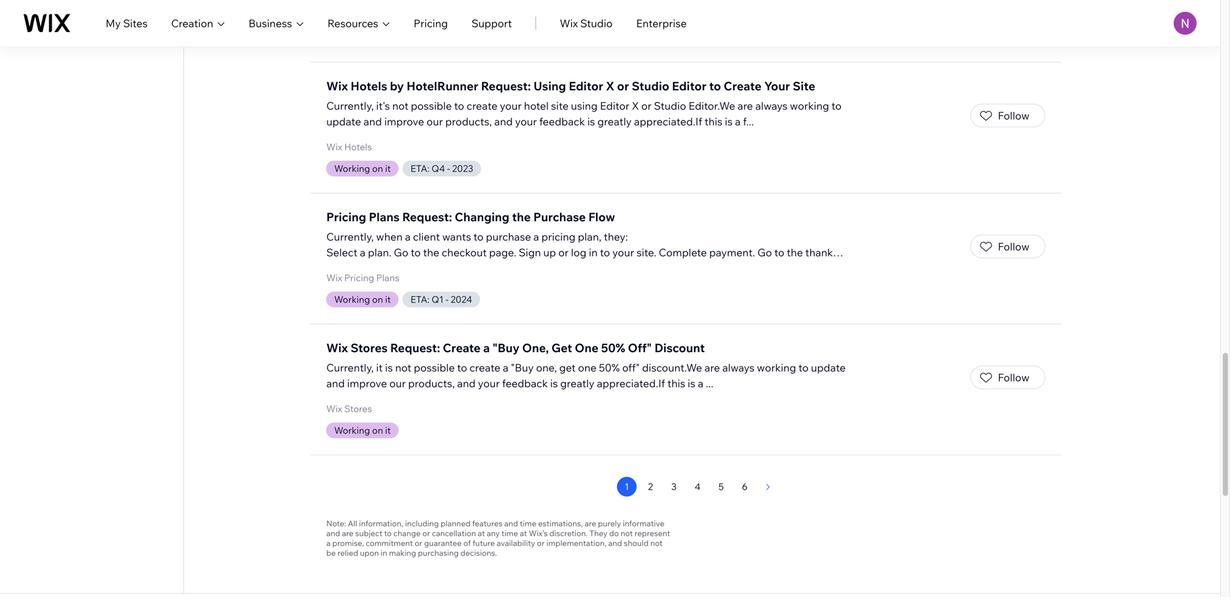 Task type: vqa. For each thing, say whether or not it's contained in the screenshot.
Are within the wix stores request: create a "buy one, get one 50% off" discount currently, it is not possible to create a "buy one, get one 50% off" discount.we are always working to update and improve our products, and your feedback is greatly appreciated.if this is a ...
yes



Task type: locate. For each thing, give the bounding box(es) containing it.
should
[[624, 539, 649, 549]]

studio
[[581, 17, 613, 30], [632, 79, 670, 93], [654, 99, 687, 112]]

2 currently, from the top
[[327, 230, 374, 244]]

profile image image
[[1175, 12, 1198, 35]]

go down when
[[394, 246, 409, 259]]

0 horizontal spatial our
[[390, 377, 406, 390]]

working on it for wix hotels by hotelrunner request: using editor x or studio editor to create your site
[[334, 163, 391, 174]]

pricing right you
[[345, 272, 375, 284]]

pricing for pricing plans request: changing the purchase flow currently, when a client wants to purchase a pricing plan, they: select a plan.  go to the checkout page.  sign up or log in to your site.  complete payment.  go to the thank you page.it is not pos... wix pricing plans
[[327, 210, 366, 224]]

0 vertical spatial this
[[705, 115, 723, 128]]

get
[[560, 361, 576, 375]]

working down wix hotels button
[[334, 163, 370, 174]]

pricing plans request: changing the purchase flow currently, when a client wants to purchase a pricing plan, they: select a plan.  go to the checkout page.  sign up or log in to your site.  complete payment.  go to the thank you page.it is not pos... wix pricing plans
[[327, 210, 834, 284]]

one,
[[523, 341, 549, 356]]

0 vertical spatial in
[[589, 246, 598, 259]]

1 horizontal spatial in
[[589, 246, 598, 259]]

improve down it's
[[385, 115, 425, 128]]

1 follow from the top
[[999, 109, 1030, 122]]

on down wix stores button
[[372, 425, 383, 437]]

3 on from the top
[[372, 425, 383, 437]]

client
[[413, 230, 440, 244]]

2 vertical spatial working on it
[[334, 425, 391, 437]]

possible inside "wix stores request: create a "buy one, get one 50% off" discount currently, it is not possible to create a "buy one, get one 50% off" discount.we are always working to update and improve our products, and your feedback is greatly appreciated.if this is a ..."
[[414, 361, 455, 375]]

or
[[618, 79, 630, 93], [642, 99, 652, 112], [559, 246, 569, 259], [423, 529, 430, 539], [415, 539, 423, 549], [537, 539, 545, 549]]

using
[[571, 99, 598, 112]]

create down "2024"
[[443, 341, 481, 356]]

my sites link
[[106, 15, 148, 31]]

0 vertical spatial feedback
[[540, 115, 585, 128]]

0 horizontal spatial always
[[723, 361, 755, 375]]

working on it
[[334, 163, 391, 174], [334, 294, 391, 305], [334, 425, 391, 437]]

0 vertical spatial greatly
[[598, 115, 632, 128]]

plans
[[369, 210, 400, 224], [377, 272, 400, 284]]

currently, up select
[[327, 230, 374, 244]]

decisions.
[[461, 549, 497, 558]]

1 horizontal spatial our
[[427, 115, 443, 128]]

0 vertical spatial improve
[[385, 115, 425, 128]]

5 link
[[712, 478, 732, 497]]

3 link
[[665, 478, 684, 497]]

wix for wix video
[[22, 2, 38, 14]]

"buy down the one,
[[511, 361, 534, 375]]

1 vertical spatial our
[[390, 377, 406, 390]]

payment.
[[710, 246, 756, 259]]

0 vertical spatial stores
[[351, 341, 388, 356]]

2 working from the top
[[334, 294, 370, 305]]

complete
[[659, 246, 707, 259]]

studio down enterprise link
[[632, 79, 670, 93]]

your inside pricing plans request: changing the purchase flow currently, when a client wants to purchase a pricing plan, they: select a plan.  go to the checkout page.  sign up or log in to your site.  complete payment.  go to the thank you page.it is not pos... wix pricing plans
[[613, 246, 635, 259]]

time
[[520, 519, 537, 529], [502, 529, 518, 539]]

working on it down wix pricing plans button
[[334, 294, 391, 305]]

plans down 'plan.'
[[377, 272, 400, 284]]

1 vertical spatial possible
[[414, 361, 455, 375]]

the up purchase
[[512, 210, 531, 224]]

1 vertical spatial update
[[812, 361, 846, 375]]

video
[[41, 2, 66, 14]]

plans up when
[[369, 210, 400, 224]]

0 vertical spatial our
[[427, 115, 443, 128]]

update
[[327, 115, 361, 128], [812, 361, 846, 375]]

1 vertical spatial 50%
[[599, 361, 620, 375]]

greatly down the one
[[561, 377, 595, 390]]

1 vertical spatial on
[[372, 294, 383, 305]]

1 vertical spatial pricing
[[327, 210, 366, 224]]

hotels inside 'wix hotels by hotelrunner request: using editor x or studio editor to create your site currently, it's not possible to create your hotel site using editor x or studio editor.we are always working to update and improve our products, and your feedback is greatly appreciated.if this is a f...'
[[351, 79, 388, 93]]

0 vertical spatial working on it
[[334, 163, 391, 174]]

stores
[[351, 341, 388, 356], [345, 403, 372, 415]]

the
[[512, 210, 531, 224], [423, 246, 440, 259], [787, 246, 804, 259]]

at
[[478, 529, 485, 539], [520, 529, 527, 539]]

a left "one,"
[[503, 361, 509, 375]]

0 horizontal spatial this
[[668, 377, 686, 390]]

site
[[793, 79, 816, 93]]

0 vertical spatial possible
[[411, 99, 452, 112]]

0 horizontal spatial x
[[606, 79, 615, 93]]

1 vertical spatial create
[[443, 341, 481, 356]]

update inside "wix stores request: create a "buy one, get one 50% off" discount currently, it is not possible to create a "buy one, get one 50% off" discount.we are always working to update and improve our products, and your feedback is greatly appreciated.if this is a ..."
[[812, 361, 846, 375]]

working on it down wix hotels button
[[334, 163, 391, 174]]

working
[[334, 163, 370, 174], [334, 294, 370, 305], [334, 425, 370, 437]]

2 follow button from the top
[[971, 235, 1046, 259]]

1 vertical spatial follow
[[999, 240, 1030, 253]]

2023
[[452, 163, 474, 174]]

hotels for wix hotels
[[345, 141, 372, 153]]

studio left 'enterprise'
[[581, 17, 613, 30]]

1 vertical spatial x
[[632, 99, 639, 112]]

are up ...
[[705, 361, 721, 375]]

editor up editor.we
[[672, 79, 707, 93]]

1 horizontal spatial at
[[520, 529, 527, 539]]

purchase
[[486, 230, 531, 244]]

1 vertical spatial -
[[446, 294, 449, 305]]

are left purely
[[585, 519, 597, 529]]

a inside note: all information, including planned features and time estimations, are purely informative and are subject to change or cancellation at any time at wix's discretion. they do not represent a promise, commitment or guarantee of future availability or implementation, and should not be relied upon in making purchasing decisions.
[[327, 539, 331, 549]]

0 vertical spatial hotels
[[351, 79, 388, 93]]

1 vertical spatial plans
[[377, 272, 400, 284]]

wix inside button
[[327, 10, 342, 22]]

"buy left the one,
[[493, 341, 520, 356]]

wix inside "wix stores request: create a "buy one, get one 50% off" discount currently, it is not possible to create a "buy one, get one 50% off" discount.we are always working to update and improve our products, and your feedback is greatly appreciated.if this is a ..."
[[327, 341, 348, 356]]

a left promise,
[[327, 539, 331, 549]]

wix for wix app market
[[327, 10, 342, 22]]

improve up wix stores button
[[347, 377, 387, 390]]

working down wix pricing plans button
[[334, 294, 370, 305]]

wix inside 'wix hotels by hotelrunner request: using editor x or studio editor to create your site currently, it's not possible to create your hotel site using editor x or studio editor.we are always working to update and improve our products, and your feedback is greatly appreciated.if this is a f...'
[[327, 79, 348, 93]]

1 horizontal spatial update
[[812, 361, 846, 375]]

it
[[385, 163, 391, 174], [385, 294, 391, 305], [376, 361, 383, 375], [385, 425, 391, 437]]

1 vertical spatial request:
[[403, 210, 452, 224]]

1 horizontal spatial always
[[756, 99, 788, 112]]

create left "one,"
[[470, 361, 501, 375]]

paginationcore navigation element
[[592, 476, 781, 499]]

appreciated.if down off"
[[597, 377, 666, 390]]

0 horizontal spatial at
[[478, 529, 485, 539]]

working inside "wix stores request: create a "buy one, get one 50% off" discount currently, it is not possible to create a "buy one, get one 50% off" discount.we are always working to update and improve our products, and your feedback is greatly appreciated.if this is a ..."
[[757, 361, 797, 375]]

to inside note: all information, including planned features and time estimations, are purely informative and are subject to change or cancellation at any time at wix's discretion. they do not represent a promise, commitment or guarantee of future availability or implementation, and should not be relied upon in making purchasing decisions.
[[384, 529, 392, 539]]

a left f...
[[735, 115, 741, 128]]

wix app market button
[[327, 10, 396, 22]]

this down editor.we
[[705, 115, 723, 128]]

0 vertical spatial follow
[[999, 109, 1030, 122]]

1 vertical spatial working
[[334, 294, 370, 305]]

in right "log"
[[589, 246, 598, 259]]

currently, left it's
[[327, 99, 374, 112]]

2024
[[451, 294, 472, 305]]

hotels
[[351, 79, 388, 93], [345, 141, 372, 153]]

0 vertical spatial on
[[372, 163, 383, 174]]

create left "your"
[[724, 79, 762, 93]]

upon
[[360, 549, 379, 558]]

x
[[606, 79, 615, 93], [632, 99, 639, 112]]

2 working on it from the top
[[334, 294, 391, 305]]

in inside pricing plans request: changing the purchase flow currently, when a client wants to purchase a pricing plan, they: select a plan.  go to the checkout page.  sign up or log in to your site.  complete payment.  go to the thank you page.it is not pos... wix pricing plans
[[589, 246, 598, 259]]

resources
[[328, 17, 379, 30]]

wix for wix studio
[[560, 17, 578, 30]]

0 vertical spatial products,
[[446, 115, 492, 128]]

6 link
[[735, 478, 755, 497]]

commitment
[[366, 539, 413, 549]]

market
[[365, 10, 394, 22]]

0 vertical spatial studio
[[581, 17, 613, 30]]

your
[[500, 99, 522, 112], [515, 115, 537, 128], [613, 246, 635, 259], [478, 377, 500, 390]]

request: up hotel
[[481, 79, 531, 93]]

2 on from the top
[[372, 294, 383, 305]]

represent
[[635, 529, 671, 539]]

at left wix's at bottom left
[[520, 529, 527, 539]]

are inside "wix stores request: create a "buy one, get one 50% off" discount currently, it is not possible to create a "buy one, get one 50% off" discount.we are always working to update and improve our products, and your feedback is greatly appreciated.if this is a ..."
[[705, 361, 721, 375]]

support link
[[472, 15, 512, 31]]

q4
[[432, 163, 445, 174]]

one
[[575, 341, 599, 356]]

3 follow button from the top
[[971, 366, 1046, 390]]

1 vertical spatial greatly
[[561, 377, 595, 390]]

create inside "wix stores request: create a "buy one, get one 50% off" discount currently, it is not possible to create a "buy one, get one 50% off" discount.we are always working to update and improve our products, and your feedback is greatly appreciated.if this is a ..."
[[443, 341, 481, 356]]

the left thank
[[787, 246, 804, 259]]

appreciated.if inside 'wix hotels by hotelrunner request: using editor x or studio editor to create your site currently, it's not possible to create your hotel site using editor x or studio editor.we are always working to update and improve our products, and your feedback is greatly appreciated.if this is a f...'
[[634, 115, 703, 128]]

relied
[[338, 549, 358, 558]]

request: inside "wix stores request: create a "buy one, get one 50% off" discount currently, it is not possible to create a "buy one, get one 50% off" discount.we are always working to update and improve our products, and your feedback is greatly appreciated.if this is a ..."
[[391, 341, 440, 356]]

3 follow from the top
[[999, 371, 1030, 384]]

of
[[464, 539, 471, 549]]

feedback inside "wix stores request: create a "buy one, get one 50% off" discount currently, it is not possible to create a "buy one, get one 50% off" discount.we are always working to update and improve our products, and your feedback is greatly appreciated.if this is a ..."
[[502, 377, 548, 390]]

2 vertical spatial working
[[334, 425, 370, 437]]

1 follow button from the top
[[971, 104, 1046, 127]]

go right payment.
[[758, 246, 773, 259]]

checkout
[[442, 246, 487, 259]]

1 horizontal spatial go
[[758, 246, 773, 259]]

0 vertical spatial pricing
[[414, 17, 448, 30]]

feedback down site
[[540, 115, 585, 128]]

not inside "wix stores request: create a "buy one, get one 50% off" discount currently, it is not possible to create a "buy one, get one 50% off" discount.we are always working to update and improve our products, and your feedback is greatly appreciated.if this is a ..."
[[395, 361, 412, 375]]

1 working from the top
[[334, 163, 370, 174]]

1 vertical spatial in
[[381, 549, 388, 558]]

0 vertical spatial working
[[790, 99, 830, 112]]

editor
[[569, 79, 604, 93], [672, 79, 707, 93], [600, 99, 630, 112]]

appreciated.if down editor.we
[[634, 115, 703, 128]]

1 vertical spatial follow button
[[971, 235, 1046, 259]]

eta: left q4
[[411, 163, 430, 174]]

2 vertical spatial studio
[[654, 99, 687, 112]]

working inside 'wix hotels by hotelrunner request: using editor x or studio editor to create your site currently, it's not possible to create your hotel site using editor x or studio editor.we are always working to update and improve our products, and your feedback is greatly appreciated.if this is a f...'
[[790, 99, 830, 112]]

1 vertical spatial working
[[757, 361, 797, 375]]

- right q1
[[446, 294, 449, 305]]

wix for wix stores
[[327, 403, 342, 415]]

create down the hotelrunner
[[467, 99, 498, 112]]

this inside 'wix hotels by hotelrunner request: using editor x or studio editor to create your site currently, it's not possible to create your hotel site using editor x or studio editor.we are always working to update and improve our products, and your feedback is greatly appreciated.if this is a f...'
[[705, 115, 723, 128]]

2 vertical spatial follow
[[999, 371, 1030, 384]]

0 vertical spatial always
[[756, 99, 788, 112]]

5
[[719, 481, 724, 493]]

1 horizontal spatial this
[[705, 115, 723, 128]]

request: down q1
[[391, 341, 440, 356]]

1 horizontal spatial greatly
[[598, 115, 632, 128]]

note:
[[327, 519, 346, 529]]

2 vertical spatial follow button
[[971, 366, 1046, 390]]

wix's
[[529, 529, 548, 539]]

1 working on it from the top
[[334, 163, 391, 174]]

1 eta: from the top
[[411, 163, 430, 174]]

request: inside pricing plans request: changing the purchase flow currently, when a client wants to purchase a pricing plan, they: select a plan.  go to the checkout page.  sign up or log in to your site.  complete payment.  go to the thank you page.it is not pos... wix pricing plans
[[403, 210, 452, 224]]

2 vertical spatial request:
[[391, 341, 440, 356]]

3 currently, from the top
[[327, 361, 374, 375]]

1 vertical spatial appreciated.if
[[597, 377, 666, 390]]

hotel
[[524, 99, 549, 112]]

0 horizontal spatial greatly
[[561, 377, 595, 390]]

note: all information, including planned features and time estimations, are purely informative and are subject to change or cancellation at any time at wix's discretion. they do not represent a promise, commitment or guarantee of future availability or implementation, and should not be relied upon in making purchasing decisions.
[[327, 519, 671, 558]]

on down wix pricing plans button
[[372, 294, 383, 305]]

working on it down wix stores button
[[334, 425, 391, 437]]

working down wix stores button
[[334, 425, 370, 437]]

hotels inside button
[[345, 141, 372, 153]]

0 vertical spatial eta:
[[411, 163, 430, 174]]

2 vertical spatial currently,
[[327, 361, 374, 375]]

working for pricing plans request: changing the purchase flow
[[334, 294, 370, 305]]

in right upon at the left
[[381, 549, 388, 558]]

4
[[695, 481, 701, 493]]

1 horizontal spatial time
[[520, 519, 537, 529]]

1 vertical spatial hotels
[[345, 141, 372, 153]]

0 horizontal spatial go
[[394, 246, 409, 259]]

this down discount.we in the bottom right of the page
[[668, 377, 686, 390]]

x right using on the top of the page
[[606, 79, 615, 93]]

0 vertical spatial follow button
[[971, 104, 1046, 127]]

0 vertical spatial create
[[467, 99, 498, 112]]

0 vertical spatial appreciated.if
[[634, 115, 703, 128]]

create
[[724, 79, 762, 93], [443, 341, 481, 356]]

1 vertical spatial this
[[668, 377, 686, 390]]

always inside "wix stores request: create a "buy one, get one 50% off" discount currently, it is not possible to create a "buy one, get one 50% off" discount.we are always working to update and improve our products, and your feedback is greatly appreciated.if this is a ..."
[[723, 361, 755, 375]]

0 horizontal spatial time
[[502, 529, 518, 539]]

creation button
[[171, 15, 225, 31]]

studio left editor.we
[[654, 99, 687, 112]]

x right 'using'
[[632, 99, 639, 112]]

2 horizontal spatial the
[[787, 246, 804, 259]]

0 vertical spatial -
[[447, 163, 450, 174]]

0 vertical spatial "buy
[[493, 341, 520, 356]]

on down wix hotels button
[[372, 163, 383, 174]]

50% right the one
[[602, 341, 626, 356]]

1 on from the top
[[372, 163, 383, 174]]

"buy
[[493, 341, 520, 356], [511, 361, 534, 375]]

eta:
[[411, 163, 430, 174], [411, 294, 430, 305]]

1 vertical spatial currently,
[[327, 230, 374, 244]]

50% left off"
[[599, 361, 620, 375]]

currently, up wix stores
[[327, 361, 374, 375]]

stores inside button
[[345, 403, 372, 415]]

4 link
[[688, 478, 708, 497]]

0 vertical spatial working
[[334, 163, 370, 174]]

1 horizontal spatial create
[[724, 79, 762, 93]]

the down client
[[423, 246, 440, 259]]

1 vertical spatial eta:
[[411, 294, 430, 305]]

they
[[590, 529, 608, 539]]

2 link
[[641, 478, 661, 497]]

app
[[345, 10, 363, 22]]

eta: left q1
[[411, 294, 430, 305]]

0 horizontal spatial the
[[423, 246, 440, 259]]

feedback down "one,"
[[502, 377, 548, 390]]

eta: for wix hotels by hotelrunner request: using editor x or studio editor to create your site
[[411, 163, 430, 174]]

time up availability on the left bottom of page
[[520, 519, 537, 529]]

50%
[[602, 341, 626, 356], [599, 361, 620, 375]]

0 horizontal spatial create
[[443, 341, 481, 356]]

f...
[[744, 115, 754, 128]]

eta: for pricing plans request: changing the purchase flow
[[411, 294, 430, 305]]

1 vertical spatial stores
[[345, 403, 372, 415]]

at left any at the bottom left of the page
[[478, 529, 485, 539]]

time right any at the bottom left of the page
[[502, 529, 518, 539]]

feedback inside 'wix hotels by hotelrunner request: using editor x or studio editor to create your site currently, it's not possible to create your hotel site using editor x or studio editor.we are always working to update and improve our products, and your feedback is greatly appreciated.if this is a f...'
[[540, 115, 585, 128]]

2 eta: from the top
[[411, 294, 430, 305]]

1 horizontal spatial x
[[632, 99, 639, 112]]

editor.we
[[689, 99, 736, 112]]

pricing up select
[[327, 210, 366, 224]]

stores inside "wix stores request: create a "buy one, get one 50% off" discount currently, it is not possible to create a "buy one, get one 50% off" discount.we are always working to update and improve our products, and your feedback is greatly appreciated.if this is a ..."
[[351, 341, 388, 356]]

pricing right market
[[414, 17, 448, 30]]

0 horizontal spatial in
[[381, 549, 388, 558]]

1 vertical spatial feedback
[[502, 377, 548, 390]]

on
[[372, 163, 383, 174], [372, 294, 383, 305], [372, 425, 383, 437]]

improve
[[385, 115, 425, 128], [347, 377, 387, 390]]

request: up client
[[403, 210, 452, 224]]

greatly down 'using'
[[598, 115, 632, 128]]

working for wix hotels by hotelrunner request: using editor x or studio editor to create your site
[[334, 163, 370, 174]]

1 vertical spatial improve
[[347, 377, 387, 390]]

wix inside pricing plans request: changing the purchase flow currently, when a client wants to purchase a pricing plan, they: select a plan.  go to the checkout page.  sign up or log in to your site.  complete payment.  go to the thank you page.it is not pos... wix pricing plans
[[327, 272, 342, 284]]

be
[[327, 549, 336, 558]]

2 vertical spatial on
[[372, 425, 383, 437]]

0 vertical spatial update
[[327, 115, 361, 128]]

0 vertical spatial request:
[[481, 79, 531, 93]]

it's
[[376, 99, 390, 112]]

are
[[738, 99, 754, 112], [705, 361, 721, 375], [585, 519, 597, 529], [342, 529, 354, 539]]

1 vertical spatial create
[[470, 361, 501, 375]]

request: for changing
[[403, 210, 452, 224]]

1 vertical spatial products,
[[408, 377, 455, 390]]

editor up 'using'
[[569, 79, 604, 93]]

1 currently, from the top
[[327, 99, 374, 112]]

is
[[588, 115, 596, 128], [725, 115, 733, 128], [383, 262, 391, 275], [385, 361, 393, 375], [551, 377, 558, 390], [688, 377, 696, 390]]

- right q4
[[447, 163, 450, 174]]

on for wix hotels by hotelrunner request: using editor x or studio editor to create your site
[[372, 163, 383, 174]]

1 vertical spatial working on it
[[334, 294, 391, 305]]

1 go from the left
[[394, 246, 409, 259]]

0 vertical spatial 50%
[[602, 341, 626, 356]]

wix for wix hotels by hotelrunner request: using editor x or studio editor to create your site currently, it's not possible to create your hotel site using editor x or studio editor.we are always working to update and improve our products, and your feedback is greatly appreciated.if this is a f...
[[327, 79, 348, 93]]

0 horizontal spatial update
[[327, 115, 361, 128]]

0 vertical spatial currently,
[[327, 99, 374, 112]]

resources button
[[328, 15, 390, 31]]

0 vertical spatial create
[[724, 79, 762, 93]]

wix stores button
[[327, 403, 374, 415]]

are up f...
[[738, 99, 754, 112]]

1 vertical spatial always
[[723, 361, 755, 375]]

possible
[[411, 99, 452, 112], [414, 361, 455, 375]]



Task type: describe. For each thing, give the bounding box(es) containing it.
including
[[405, 519, 439, 529]]

1 vertical spatial "buy
[[511, 361, 534, 375]]

eta: q4 - 2023
[[411, 163, 474, 174]]

currently, inside 'wix hotels by hotelrunner request: using editor x or studio editor to create your site currently, it's not possible to create your hotel site using editor x or studio editor.we are always working to update and improve our products, and your feedback is greatly appreciated.if this is a f...'
[[327, 99, 374, 112]]

creation
[[171, 17, 213, 30]]

a inside 'wix hotels by hotelrunner request: using editor x or studio editor to create your site currently, it's not possible to create your hotel site using editor x or studio editor.we are always working to update and improve our products, and your feedback is greatly appreciated.if this is a f...'
[[735, 115, 741, 128]]

site.
[[637, 246, 657, 259]]

3 working on it from the top
[[334, 425, 391, 437]]

create inside 'wix hotels by hotelrunner request: using editor x or studio editor to create your site currently, it's not possible to create your hotel site using editor x or studio editor.we are always working to update and improve our products, and your feedback is greatly appreciated.if this is a f...'
[[467, 99, 498, 112]]

3 working from the top
[[334, 425, 370, 437]]

2 vertical spatial pricing
[[345, 272, 375, 284]]

eta: q1 - 2024
[[411, 294, 472, 305]]

not inside pricing plans request: changing the purchase flow currently, when a client wants to purchase a pricing plan, they: select a plan.  go to the checkout page.  sign up or log in to your site.  complete payment.  go to the thank you page.it is not pos... wix pricing plans
[[394, 262, 410, 275]]

0 vertical spatial plans
[[369, 210, 400, 224]]

it inside "wix stores request: create a "buy one, get one 50% off" discount currently, it is not possible to create a "buy one, get one 50% off" discount.we are always working to update and improve our products, and your feedback is greatly appreciated.if this is a ..."
[[376, 361, 383, 375]]

pricing link
[[414, 15, 448, 31]]

- for wix hotels by hotelrunner request: using editor x or studio editor to create your site
[[447, 163, 450, 174]]

business
[[249, 17, 292, 30]]

2
[[648, 481, 653, 493]]

wix video button
[[22, 0, 66, 16]]

purely
[[598, 519, 622, 529]]

are up relied
[[342, 529, 354, 539]]

information,
[[359, 519, 404, 529]]

...
[[706, 377, 714, 390]]

follow for to
[[999, 109, 1030, 122]]

wix studio
[[560, 17, 613, 30]]

1 vertical spatial studio
[[632, 79, 670, 93]]

editor right 'using'
[[600, 99, 630, 112]]

1 at from the left
[[478, 529, 485, 539]]

all
[[348, 519, 358, 529]]

sites
[[123, 17, 148, 30]]

update inside 'wix hotels by hotelrunner request: using editor x or studio editor to create your site currently, it's not possible to create your hotel site using editor x or studio editor.we are always working to update and improve our products, and your feedback is greatly appreciated.if this is a f...'
[[327, 115, 361, 128]]

your inside "wix stores request: create a "buy one, get one 50% off" discount currently, it is not possible to create a "buy one, get one 50% off" discount.we are always working to update and improve our products, and your feedback is greatly appreciated.if this is a ..."
[[478, 377, 500, 390]]

off"
[[623, 361, 640, 375]]

improve inside 'wix hotels by hotelrunner request: using editor x or studio editor to create your site currently, it's not possible to create your hotel site using editor x or studio editor.we are always working to update and improve our products, and your feedback is greatly appreciated.if this is a f...'
[[385, 115, 425, 128]]

or inside pricing plans request: changing the purchase flow currently, when a client wants to purchase a pricing plan, they: select a plan.  go to the checkout page.  sign up or log in to your site.  complete payment.  go to the thank you page.it is not pos... wix pricing plans
[[559, 246, 569, 259]]

plan,
[[578, 230, 602, 244]]

do
[[610, 529, 619, 539]]

purchasing
[[418, 549, 459, 558]]

1 horizontal spatial the
[[512, 210, 531, 224]]

request: for create
[[391, 341, 440, 356]]

not inside 'wix hotels by hotelrunner request: using editor x or studio editor to create your site currently, it's not possible to create your hotel site using editor x or studio editor.we are always working to update and improve our products, and your feedback is greatly appreciated.if this is a f...'
[[393, 99, 409, 112]]

pricing
[[542, 230, 576, 244]]

q1
[[432, 294, 444, 305]]

discount.we
[[643, 361, 703, 375]]

are inside 'wix hotels by hotelrunner request: using editor x or studio editor to create your site currently, it's not possible to create your hotel site using editor x or studio editor.we are always working to update and improve our products, and your feedback is greatly appreciated.if this is a f...'
[[738, 99, 754, 112]]

purchase
[[534, 210, 586, 224]]

a up page.it
[[360, 246, 366, 259]]

by
[[390, 79, 404, 93]]

discretion.
[[550, 529, 588, 539]]

pos...
[[412, 262, 438, 275]]

wix for wix hotels
[[327, 141, 342, 153]]

products, inside 'wix hotels by hotelrunner request: using editor x or studio editor to create your site currently, it's not possible to create your hotel site using editor x or studio editor.we are always working to update and improve our products, and your feedback is greatly appreciated.if this is a f...'
[[446, 115, 492, 128]]

our inside 'wix hotels by hotelrunner request: using editor x or studio editor to create your site currently, it's not possible to create your hotel site using editor x or studio editor.we are always working to update and improve our products, and your feedback is greatly appreciated.if this is a f...'
[[427, 115, 443, 128]]

our inside "wix stores request: create a "buy one, get one 50% off" discount currently, it is not possible to create a "buy one, get one 50% off" discount.we are always working to update and improve our products, and your feedback is greatly appreciated.if this is a ..."
[[390, 377, 406, 390]]

changing
[[455, 210, 510, 224]]

select
[[327, 246, 358, 259]]

one
[[578, 361, 597, 375]]

using
[[534, 79, 567, 93]]

page 1 element
[[617, 478, 637, 497]]

on for pricing plans request: changing the purchase flow
[[372, 294, 383, 305]]

plan.
[[368, 246, 392, 259]]

wix hotels by hotelrunner request: using editor x or studio editor to create your site currently, it's not possible to create your hotel site using editor x or studio editor.we are always working to update and improve our products, and your feedback is greatly appreciated.if this is a f...
[[327, 79, 842, 128]]

estimations,
[[539, 519, 583, 529]]

a left ...
[[698, 377, 704, 390]]

wix stores
[[327, 403, 372, 415]]

they:
[[604, 230, 628, 244]]

up
[[544, 246, 556, 259]]

your
[[765, 79, 791, 93]]

in inside note: all information, including planned features and time estimations, are purely informative and are subject to change or cancellation at any time at wix's discretion. they do not represent a promise, commitment or guarantee of future availability or implementation, and should not be relied upon in making purchasing decisions.
[[381, 549, 388, 558]]

follow for discount
[[999, 371, 1030, 384]]

log
[[571, 246, 587, 259]]

create inside 'wix hotels by hotelrunner request: using editor x or studio editor to create your site currently, it's not possible to create your hotel site using editor x or studio editor.we are always working to update and improve our products, and your feedback is greatly appreciated.if this is a f...'
[[724, 79, 762, 93]]

flow
[[589, 210, 616, 224]]

follow button for to
[[971, 104, 1046, 127]]

enterprise
[[637, 17, 687, 30]]

page.it
[[347, 262, 381, 275]]

planned
[[441, 519, 471, 529]]

2 go from the left
[[758, 246, 773, 259]]

working on it for pricing plans request: changing the purchase flow
[[334, 294, 391, 305]]

cancellation
[[432, 529, 476, 539]]

2 at from the left
[[520, 529, 527, 539]]

a up sign on the left of page
[[534, 230, 540, 244]]

request: inside 'wix hotels by hotelrunner request: using editor x or studio editor to create your site currently, it's not possible to create your hotel site using editor x or studio editor.we are always working to update and improve our products, and your feedback is greatly appreciated.if this is a f...'
[[481, 79, 531, 93]]

currently, inside "wix stores request: create a "buy one, get one 50% off" discount currently, it is not possible to create a "buy one, get one 50% off" discount.we are always working to update and improve our products, and your feedback is greatly appreciated.if this is a ..."
[[327, 361, 374, 375]]

this inside "wix stores request: create a "buy one, get one 50% off" discount currently, it is not possible to create a "buy one, get one 50% off" discount.we are always working to update and improve our products, and your feedback is greatly appreciated.if this is a ..."
[[668, 377, 686, 390]]

off"
[[628, 341, 652, 356]]

0 vertical spatial x
[[606, 79, 615, 93]]

greatly inside "wix stores request: create a "buy one, get one 50% off" discount currently, it is not possible to create a "buy one, get one 50% off" discount.we are always working to update and improve our products, and your feedback is greatly appreciated.if this is a ..."
[[561, 377, 595, 390]]

subject
[[356, 529, 383, 539]]

stores for wix stores request: create a "buy one, get one 50% off" discount currently, it is not possible to create a "buy one, get one 50% off" discount.we are always working to update and improve our products, and your feedback is greatly appreciated.if this is a ...
[[351, 341, 388, 356]]

wix for wix stores request: create a "buy one, get one 50% off" discount currently, it is not possible to create a "buy one, get one 50% off" discount.we are always working to update and improve our products, and your feedback is greatly appreciated.if this is a ...
[[327, 341, 348, 356]]

3
[[672, 481, 677, 493]]

site
[[551, 99, 569, 112]]

hotels for wix hotels by hotelrunner request: using editor x or studio editor to create your site currently, it's not possible to create your hotel site using editor x or studio editor.we are always working to update and improve our products, and your feedback is greatly appreciated.if this is a f...
[[351, 79, 388, 93]]

create inside "wix stores request: create a "buy one, get one 50% off" discount currently, it is not possible to create a "buy one, get one 50% off" discount.we are always working to update and improve our products, and your feedback is greatly appreciated.if this is a ..."
[[470, 361, 501, 375]]

page.
[[489, 246, 517, 259]]

possible inside 'wix hotels by hotelrunner request: using editor x or studio editor to create your site currently, it's not possible to create your hotel site using editor x or studio editor.we are always working to update and improve our products, and your feedback is greatly appreciated.if this is a f...'
[[411, 99, 452, 112]]

my
[[106, 17, 121, 30]]

any
[[487, 529, 500, 539]]

one,
[[536, 361, 557, 375]]

when
[[376, 230, 403, 244]]

always inside 'wix hotels by hotelrunner request: using editor x or studio editor to create your site currently, it's not possible to create your hotel site using editor x or studio editor.we are always working to update and improve our products, and your feedback is greatly appreciated.if this is a f...'
[[756, 99, 788, 112]]

implementation,
[[547, 539, 607, 549]]

1
[[625, 481, 629, 493]]

get
[[552, 341, 573, 356]]

greatly inside 'wix hotels by hotelrunner request: using editor x or studio editor to create your site currently, it's not possible to create your hotel site using editor x or studio editor.we are always working to update and improve our products, and your feedback is greatly appreciated.if this is a f...'
[[598, 115, 632, 128]]

a left the one,
[[484, 341, 490, 356]]

you
[[327, 262, 344, 275]]

products, inside "wix stores request: create a "buy one, get one 50% off" discount currently, it is not possible to create a "buy one, get one 50% off" discount.we are always working to update and improve our products, and your feedback is greatly appreciated.if this is a ..."
[[408, 377, 455, 390]]

guarantee
[[424, 539, 462, 549]]

pricing for pricing
[[414, 17, 448, 30]]

follow button for discount
[[971, 366, 1046, 390]]

a right when
[[405, 230, 411, 244]]

wix app market
[[327, 10, 394, 22]]

business button
[[249, 15, 304, 31]]

improve inside "wix stores request: create a "buy one, get one 50% off" discount currently, it is not possible to create a "buy one, get one 50% off" discount.we are always working to update and improve our products, and your feedback is greatly appreciated.if this is a ..."
[[347, 377, 387, 390]]

availability
[[497, 539, 536, 549]]

2 follow from the top
[[999, 240, 1030, 253]]

features
[[473, 519, 503, 529]]

appreciated.if inside "wix stores request: create a "buy one, get one 50% off" discount currently, it is not possible to create a "buy one, get one 50% off" discount.we are always working to update and improve our products, and your feedback is greatly appreciated.if this is a ..."
[[597, 377, 666, 390]]

stores for wix stores
[[345, 403, 372, 415]]

- for pricing plans request: changing the purchase flow
[[446, 294, 449, 305]]

enterprise link
[[637, 15, 687, 31]]

currently, inside pricing plans request: changing the purchase flow currently, when a client wants to purchase a pricing plan, they: select a plan.  go to the checkout page.  sign up or log in to your site.  complete payment.  go to the thank you page.it is not pos... wix pricing plans
[[327, 230, 374, 244]]

wants
[[443, 230, 471, 244]]

making
[[389, 549, 416, 558]]

6
[[742, 481, 748, 493]]

wix video
[[22, 2, 66, 14]]

wix pricing plans button
[[327, 272, 402, 284]]

sign
[[519, 246, 541, 259]]

future
[[473, 539, 495, 549]]

wix stores request: create a "buy one, get one 50% off" discount currently, it is not possible to create a "buy one, get one 50% off" discount.we are always working to update and improve our products, and your feedback is greatly appreciated.if this is a ...
[[327, 341, 846, 390]]

is inside pricing plans request: changing the purchase flow currently, when a client wants to purchase a pricing plan, they: select a plan.  go to the checkout page.  sign up or log in to your site.  complete payment.  go to the thank you page.it is not pos... wix pricing plans
[[383, 262, 391, 275]]

informative
[[623, 519, 665, 529]]

thank
[[806, 246, 834, 259]]

next page image
[[761, 479, 777, 495]]

change
[[394, 529, 421, 539]]

discount
[[655, 341, 705, 356]]

wix studio link
[[560, 15, 613, 31]]



